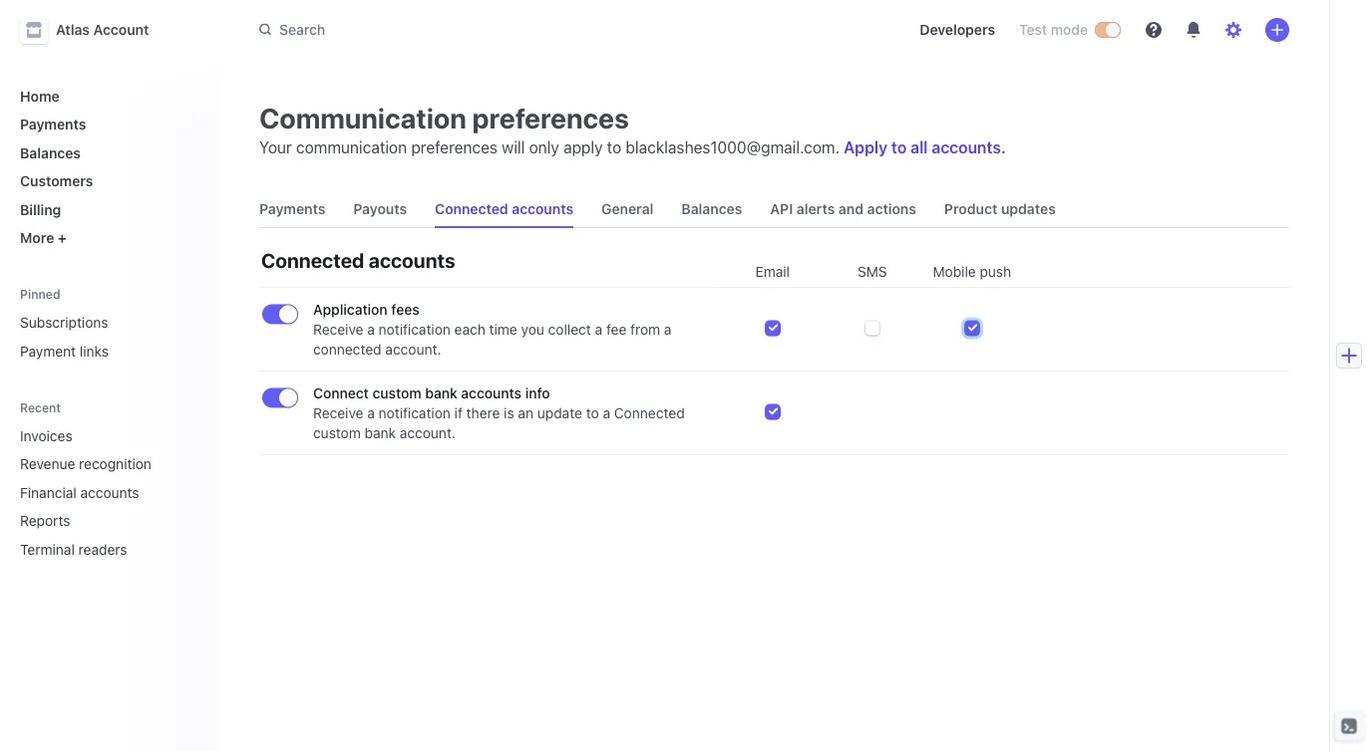 Task type: describe. For each thing, give the bounding box(es) containing it.
mobile
[[933, 264, 976, 280]]

only
[[529, 138, 559, 157]]

revenue
[[20, 456, 75, 473]]

test
[[1019, 21, 1047, 38]]

reports link
[[12, 505, 175, 537]]

connected inside "link"
[[435, 201, 508, 217]]

connect
[[313, 385, 369, 402]]

your
[[259, 138, 292, 157]]

a down application
[[367, 322, 375, 338]]

recognition
[[79, 456, 151, 473]]

fees
[[391, 302, 419, 318]]

and
[[838, 201, 863, 217]]

general link
[[593, 191, 661, 227]]

1 vertical spatial preferences
[[411, 138, 498, 157]]

financial
[[20, 485, 77, 501]]

home
[[20, 88, 59, 104]]

search
[[279, 21, 325, 38]]

terminal readers link
[[12, 533, 175, 566]]

settings image
[[1225, 22, 1241, 38]]

0 vertical spatial bank
[[425, 385, 457, 402]]

1 vertical spatial balances link
[[673, 191, 750, 227]]

mobile push
[[933, 264, 1011, 280]]

recent element
[[0, 420, 219, 566]]

general
[[601, 201, 653, 217]]

billing
[[20, 201, 61, 218]]

invoices link
[[12, 420, 175, 452]]

invoices
[[20, 428, 72, 444]]

0 vertical spatial preferences
[[472, 101, 629, 134]]

atlas account
[[56, 21, 149, 38]]

accounts.
[[932, 138, 1006, 157]]

revenue recognition
[[20, 456, 151, 473]]

1 vertical spatial connected accounts
[[261, 248, 455, 272]]

connect custom bank accounts info receive a notification if there is an update to a connected custom bank account.
[[313, 385, 685, 442]]

1 vertical spatial payments
[[259, 201, 325, 217]]

connected accounts link
[[427, 191, 581, 227]]

info
[[525, 385, 550, 402]]

1 horizontal spatial to
[[607, 138, 621, 157]]

subscriptions link
[[12, 307, 203, 339]]

connected accounts inside "link"
[[435, 201, 573, 217]]

customers
[[20, 173, 93, 189]]

accounts inside connect custom bank accounts info receive a notification if there is an update to a connected custom bank account.
[[461, 385, 522, 402]]

financial accounts link
[[12, 477, 175, 509]]

account
[[93, 21, 149, 38]]

communication
[[259, 101, 466, 134]]

email
[[755, 264, 790, 280]]

1 vertical spatial bank
[[365, 425, 396, 442]]

payments inside core navigation links element
[[20, 116, 86, 133]]

Search search field
[[247, 12, 810, 48]]

time
[[489, 322, 517, 338]]

apply to all accounts. button
[[844, 138, 1006, 157]]

pinned navigation links element
[[12, 286, 203, 367]]

product
[[944, 201, 997, 217]]

application fees receive a notification each time you collect a fee from a connected account.
[[313, 302, 672, 358]]

a left the fee
[[595, 322, 602, 338]]

readers
[[78, 541, 127, 558]]

actions
[[867, 201, 916, 217]]

receive inside connect custom bank accounts info receive a notification if there is an update to a connected custom bank account.
[[313, 405, 363, 422]]

communication
[[296, 138, 407, 157]]

apply
[[563, 138, 603, 157]]

more +
[[20, 230, 67, 246]]

notification inside the application fees receive a notification each time you collect a fee from a connected account.
[[379, 322, 451, 338]]

0 horizontal spatial balances link
[[12, 137, 203, 169]]

is
[[504, 405, 514, 422]]

notification inside connect custom bank accounts info receive a notification if there is an update to a connected custom bank account.
[[379, 405, 451, 422]]



Task type: vqa. For each thing, say whether or not it's contained in the screenshot.
the topmost the products
no



Task type: locate. For each thing, give the bounding box(es) containing it.
if
[[454, 405, 463, 422]]

to left all
[[891, 138, 907, 157]]

connected down from
[[614, 405, 685, 422]]

balances link down blacklashes1000@gmail.com.
[[673, 191, 750, 227]]

api
[[770, 201, 793, 217]]

balances down blacklashes1000@gmail.com.
[[681, 201, 742, 217]]

receive up connected
[[313, 322, 363, 338]]

1 vertical spatial balances
[[681, 201, 742, 217]]

to
[[607, 138, 621, 157], [891, 138, 907, 157], [586, 405, 599, 422]]

help image
[[1146, 22, 1162, 38]]

0 vertical spatial payments
[[20, 116, 86, 133]]

fee
[[606, 322, 626, 338]]

account. inside the application fees receive a notification each time you collect a fee from a connected account.
[[385, 342, 441, 358]]

connected up application
[[261, 248, 364, 272]]

1 horizontal spatial custom
[[372, 385, 421, 402]]

terminal readers
[[20, 541, 127, 558]]

0 horizontal spatial connected
[[261, 248, 364, 272]]

notification
[[379, 322, 451, 338], [379, 405, 451, 422]]

2 horizontal spatial connected
[[614, 405, 685, 422]]

payments
[[20, 116, 86, 133], [259, 201, 325, 217]]

1 horizontal spatial balances
[[681, 201, 742, 217]]

bank down connect
[[365, 425, 396, 442]]

pinned element
[[12, 307, 203, 367]]

accounts inside 'recent' element
[[80, 485, 139, 501]]

mode
[[1051, 21, 1088, 38]]

Search text field
[[247, 12, 810, 48]]

push
[[980, 264, 1011, 280]]

update
[[537, 405, 582, 422]]

payment
[[20, 343, 76, 359]]

balances up "customers"
[[20, 145, 81, 161]]

1 horizontal spatial connected
[[435, 201, 508, 217]]

test mode
[[1019, 21, 1088, 38]]

application
[[313, 302, 388, 318]]

2 vertical spatial connected
[[614, 405, 685, 422]]

links
[[80, 343, 109, 359]]

revenue recognition link
[[12, 448, 175, 481]]

subscriptions
[[20, 315, 108, 331]]

balances link
[[12, 137, 203, 169], [673, 191, 750, 227]]

payment links link
[[12, 335, 203, 367]]

sms
[[858, 264, 887, 280]]

custom down connect
[[313, 425, 361, 442]]

0 horizontal spatial payments
[[20, 116, 86, 133]]

home link
[[12, 80, 203, 112]]

an
[[518, 405, 533, 422]]

0 vertical spatial balances
[[20, 145, 81, 161]]

accounts inside "link"
[[512, 201, 573, 217]]

reports
[[20, 513, 70, 529]]

atlas
[[56, 21, 90, 38]]

you
[[521, 322, 544, 338]]

updates
[[1001, 201, 1056, 217]]

connected accounts
[[435, 201, 573, 217], [261, 248, 455, 272]]

balances
[[20, 145, 81, 161], [681, 201, 742, 217]]

0 horizontal spatial payments link
[[12, 108, 203, 141]]

0 horizontal spatial balances
[[20, 145, 81, 161]]

connected accounts up application
[[261, 248, 455, 272]]

1 vertical spatial account.
[[400, 425, 456, 442]]

all
[[911, 138, 928, 157]]

1 vertical spatial notification
[[379, 405, 451, 422]]

notification down fees
[[379, 322, 451, 338]]

collect
[[548, 322, 591, 338]]

each
[[454, 322, 485, 338]]

1 vertical spatial receive
[[313, 405, 363, 422]]

0 vertical spatial connected accounts
[[435, 201, 573, 217]]

balances link up billing link
[[12, 137, 203, 169]]

alerts
[[797, 201, 835, 217]]

account. down if in the bottom left of the page
[[400, 425, 456, 442]]

from
[[630, 322, 660, 338]]

atlas account button
[[20, 16, 169, 44]]

0 vertical spatial balances link
[[12, 137, 203, 169]]

payment links
[[20, 343, 109, 359]]

receive inside the application fees receive a notification each time you collect a fee from a connected account.
[[313, 322, 363, 338]]

more
[[20, 230, 54, 246]]

a
[[367, 322, 375, 338], [595, 322, 602, 338], [664, 322, 672, 338], [367, 405, 375, 422], [603, 405, 610, 422]]

preferences
[[472, 101, 629, 134], [411, 138, 498, 157]]

0 vertical spatial notification
[[379, 322, 451, 338]]

terminal
[[20, 541, 75, 558]]

accounts down recognition
[[80, 485, 139, 501]]

preferences left will
[[411, 138, 498, 157]]

2 horizontal spatial to
[[891, 138, 907, 157]]

to right 'update'
[[586, 405, 599, 422]]

a down connect
[[367, 405, 375, 422]]

billing link
[[12, 193, 203, 226]]

recent navigation links element
[[0, 399, 219, 566]]

0 vertical spatial account.
[[385, 342, 441, 358]]

payments link up the customers link
[[12, 108, 203, 141]]

will
[[502, 138, 525, 157]]

to right apply
[[607, 138, 621, 157]]

developers link
[[912, 14, 1003, 46]]

connected
[[313, 342, 382, 358]]

tab list containing payments
[[251, 191, 1289, 228]]

receive down connect
[[313, 405, 363, 422]]

connected
[[435, 201, 508, 217], [261, 248, 364, 272], [614, 405, 685, 422]]

accounts up fees
[[369, 248, 455, 272]]

0 horizontal spatial bank
[[365, 425, 396, 442]]

+
[[58, 230, 67, 246]]

developers
[[920, 21, 995, 38]]

payouts link
[[345, 191, 415, 227]]

1 vertical spatial custom
[[313, 425, 361, 442]]

2 notification from the top
[[379, 405, 451, 422]]

product updates link
[[936, 191, 1064, 227]]

1 receive from the top
[[313, 322, 363, 338]]

accounts
[[512, 201, 573, 217], [369, 248, 455, 272], [461, 385, 522, 402], [80, 485, 139, 501]]

payments link down the your
[[251, 191, 333, 227]]

1 horizontal spatial balances link
[[673, 191, 750, 227]]

bank up if in the bottom left of the page
[[425, 385, 457, 402]]

financial accounts
[[20, 485, 139, 501]]

tab list
[[251, 191, 1289, 228]]

pinned
[[20, 287, 60, 301]]

account. inside connect custom bank accounts info receive a notification if there is an update to a connected custom bank account.
[[400, 425, 456, 442]]

api alerts and actions
[[770, 201, 916, 217]]

1 horizontal spatial bank
[[425, 385, 457, 402]]

product updates
[[944, 201, 1056, 217]]

payments down home in the top left of the page
[[20, 116, 86, 133]]

customers link
[[12, 165, 203, 197]]

there
[[466, 405, 500, 422]]

1 vertical spatial connected
[[261, 248, 364, 272]]

a right 'update'
[[603, 405, 610, 422]]

0 vertical spatial connected
[[435, 201, 508, 217]]

0 horizontal spatial to
[[586, 405, 599, 422]]

core navigation links element
[[12, 80, 203, 254]]

connected down will
[[435, 201, 508, 217]]

0 vertical spatial payments link
[[12, 108, 203, 141]]

2 receive from the top
[[313, 405, 363, 422]]

accounts down only
[[512, 201, 573, 217]]

balances inside core navigation links element
[[20, 145, 81, 161]]

recent
[[20, 401, 61, 415]]

accounts up there
[[461, 385, 522, 402]]

api alerts and actions link
[[762, 191, 924, 227]]

a right from
[[664, 322, 672, 338]]

payments link
[[12, 108, 203, 141], [251, 191, 333, 227]]

1 horizontal spatial payments link
[[251, 191, 333, 227]]

1 notification from the top
[[379, 322, 451, 338]]

connected inside connect custom bank accounts info receive a notification if there is an update to a connected custom bank account.
[[614, 405, 685, 422]]

apply
[[844, 138, 887, 157]]

to inside connect custom bank accounts info receive a notification if there is an update to a connected custom bank account.
[[586, 405, 599, 422]]

custom right connect
[[372, 385, 421, 402]]

notification left if in the bottom left of the page
[[379, 405, 451, 422]]

1 horizontal spatial payments
[[259, 201, 325, 217]]

0 horizontal spatial custom
[[313, 425, 361, 442]]

payments down the your
[[259, 201, 325, 217]]

communication preferences your communication preferences will only apply to blacklashes1000@gmail.com. apply to all accounts.
[[259, 101, 1006, 157]]

receive
[[313, 322, 363, 338], [313, 405, 363, 422]]

0 vertical spatial custom
[[372, 385, 421, 402]]

preferences up only
[[472, 101, 629, 134]]

bank
[[425, 385, 457, 402], [365, 425, 396, 442]]

blacklashes1000@gmail.com.
[[626, 138, 840, 157]]

0 vertical spatial receive
[[313, 322, 363, 338]]

account. down fees
[[385, 342, 441, 358]]

connected accounts down will
[[435, 201, 573, 217]]

1 vertical spatial payments link
[[251, 191, 333, 227]]

payouts
[[353, 201, 407, 217]]

account.
[[385, 342, 441, 358], [400, 425, 456, 442]]



